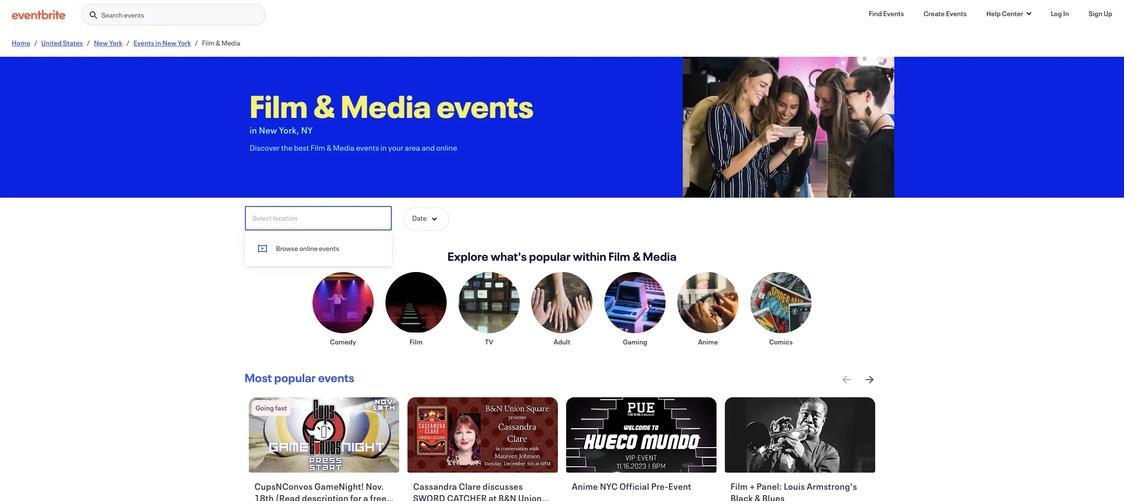 Task type: describe. For each thing, give the bounding box(es) containing it.
cupsnconvos gamenight! nov. 18th (read description for a fre
[[255, 481, 387, 502]]

film + panel: louis armstrong's black & blues
[[731, 481, 858, 502]]

going fast
[[256, 404, 287, 413]]

in inside film & media events in new york, ny
[[250, 124, 257, 136]]

browse
[[276, 244, 298, 253]]

comics link
[[751, 272, 812, 347]]

1 horizontal spatial new
[[162, 38, 177, 48]]

best
[[294, 143, 309, 153]]

events inside film & media events in new york, ny
[[437, 85, 534, 126]]

browse online events
[[276, 244, 339, 253]]

discover the best film & media events in your area and online
[[250, 143, 458, 153]]

what's
[[491, 249, 527, 265]]

center
[[1003, 9, 1024, 18]]

film + panel: louis armstrong's black & blues link
[[731, 481, 872, 502]]

united states link
[[41, 38, 83, 48]]

within
[[573, 249, 607, 265]]

gaming link
[[605, 272, 666, 347]]

Select location text field
[[246, 207, 391, 230]]

b&n
[[499, 493, 517, 502]]

create
[[924, 9, 945, 18]]

catcher
[[447, 493, 487, 502]]

cassandra clare discusses sword catcher at b&n unio
[[413, 481, 542, 502]]

panel:
[[757, 481, 782, 493]]

clare
[[459, 481, 481, 493]]

find events link
[[861, 4, 912, 24]]

comedy
[[330, 338, 356, 347]]

anime for anime
[[698, 338, 718, 347]]

18th
[[255, 493, 274, 502]]

cassandra clare discusses sword catcher at b&n unio link
[[413, 481, 555, 502]]

sign
[[1089, 9, 1103, 18]]

home / united states / new york / events in new york / film & media
[[12, 38, 241, 48]]

louis
[[784, 481, 805, 493]]

cupsnconvos gamenight! nov. 18th (read description for a fre link
[[255, 481, 396, 502]]

and
[[422, 143, 435, 153]]

1 / from the left
[[34, 38, 37, 48]]

new york link
[[94, 38, 123, 48]]

help center
[[987, 9, 1024, 18]]

explore
[[448, 249, 489, 265]]

2 / from the left
[[87, 38, 90, 48]]

new for film
[[259, 124, 277, 136]]

for
[[350, 493, 362, 502]]

most popular events link
[[245, 370, 355, 386]]

york,
[[279, 124, 300, 136]]

film + panel: louis armstrong's black & blues primary image image
[[725, 398, 876, 473]]

search events
[[101, 10, 144, 20]]

0 vertical spatial online
[[436, 143, 458, 153]]

most popular events
[[245, 370, 355, 386]]

discusses
[[483, 481, 523, 493]]

cupsnconvos
[[255, 481, 313, 493]]

explore what's popular within film & media
[[448, 249, 677, 265]]

[object object] image
[[683, 57, 895, 198]]

find events
[[869, 9, 904, 18]]

film inside film + panel: louis armstrong's black & blues
[[731, 481, 748, 493]]

adult
[[554, 338, 571, 347]]

+
[[750, 481, 755, 493]]

film inside film link
[[410, 338, 423, 347]]

event
[[669, 481, 692, 493]]

3 / from the left
[[126, 38, 130, 48]]

official
[[620, 481, 650, 493]]

your
[[388, 143, 404, 153]]

2 horizontal spatial in
[[381, 143, 387, 153]]

nov.
[[366, 481, 384, 493]]

gamenight!
[[315, 481, 364, 493]]

gaming
[[623, 338, 648, 347]]

eventbrite image
[[12, 10, 66, 20]]

media inside film & media events in new york, ny
[[341, 85, 431, 126]]

& inside film & media events in new york, ny
[[314, 85, 335, 126]]

nyc
[[600, 481, 618, 493]]

film link
[[386, 272, 447, 347]]

arrow left chunky_svg image
[[841, 374, 852, 386]]

up
[[1104, 9, 1113, 18]]

going
[[256, 404, 274, 413]]



Task type: locate. For each thing, give the bounding box(es) containing it.
most
[[245, 370, 272, 386]]

2 horizontal spatial events
[[946, 9, 967, 18]]

0 horizontal spatial online
[[299, 244, 318, 253]]

comics
[[770, 338, 793, 347]]

pre-
[[651, 481, 669, 493]]

2 horizontal spatial new
[[259, 124, 277, 136]]

0 horizontal spatial events
[[134, 38, 154, 48]]

in
[[1064, 9, 1070, 18]]

home link
[[12, 38, 30, 48]]

arrow right chunky_svg image
[[864, 374, 876, 386]]

1 horizontal spatial york
[[178, 38, 191, 48]]

new for home
[[94, 38, 108, 48]]

events in new york link
[[134, 38, 191, 48]]

create events link
[[916, 4, 975, 24]]

new right states
[[94, 38, 108, 48]]

help
[[987, 9, 1001, 18]]

(read
[[276, 493, 300, 502]]

popular
[[529, 249, 571, 265], [274, 370, 316, 386]]

events right 'find'
[[884, 9, 904, 18]]

the
[[281, 143, 293, 153]]

1 horizontal spatial online
[[436, 143, 458, 153]]

york down search
[[109, 38, 123, 48]]

anime for anime nyc official pre-event
[[572, 481, 598, 493]]

at
[[489, 493, 497, 502]]

log in link
[[1044, 4, 1078, 24]]

media
[[222, 38, 241, 48], [341, 85, 431, 126], [333, 143, 355, 153], [643, 249, 677, 265]]

0 horizontal spatial in
[[156, 38, 161, 48]]

adult link
[[532, 272, 593, 347]]

area
[[405, 143, 420, 153]]

1 vertical spatial in
[[250, 124, 257, 136]]

anime nyc official pre-event link
[[572, 481, 713, 502]]

new
[[94, 38, 108, 48], [162, 38, 177, 48], [259, 124, 277, 136]]

united
[[41, 38, 62, 48]]

sign up
[[1089, 9, 1113, 18]]

online right and
[[436, 143, 458, 153]]

cassandra clare discusses sword catcher at b&n union square primary image image
[[408, 398, 558, 473]]

1 vertical spatial popular
[[274, 370, 316, 386]]

find
[[869, 9, 882, 18]]

search
[[101, 10, 123, 20]]

anime nyc official pre-event primary image image
[[566, 398, 717, 473]]

popular up fast
[[274, 370, 316, 386]]

1 horizontal spatial popular
[[529, 249, 571, 265]]

anime
[[698, 338, 718, 347], [572, 481, 598, 493]]

0 horizontal spatial popular
[[274, 370, 316, 386]]

in down search events button
[[156, 38, 161, 48]]

black
[[731, 493, 753, 502]]

online
[[436, 143, 458, 153], [299, 244, 318, 253]]

create events
[[924, 9, 967, 18]]

browse online events button
[[245, 235, 392, 262]]

0 vertical spatial popular
[[529, 249, 571, 265]]

0 horizontal spatial york
[[109, 38, 123, 48]]

description
[[302, 493, 349, 502]]

film
[[202, 38, 215, 48], [250, 85, 308, 126], [311, 143, 325, 153], [609, 249, 631, 265], [410, 338, 423, 347], [731, 481, 748, 493]]

&
[[216, 38, 220, 48], [314, 85, 335, 126], [327, 143, 332, 153], [633, 249, 641, 265], [755, 493, 761, 502]]

tv link
[[459, 272, 520, 347]]

online right browse at left
[[299, 244, 318, 253]]

date
[[412, 214, 427, 223]]

discover
[[250, 143, 280, 153]]

sign up link
[[1081, 4, 1121, 24]]

events for create events
[[946, 9, 967, 18]]

/ right states
[[87, 38, 90, 48]]

/
[[34, 38, 37, 48], [87, 38, 90, 48], [126, 38, 130, 48], [195, 38, 198, 48]]

tv
[[485, 338, 493, 347]]

cupsnconvos gamenight! nov. 18th (read description for a free session!) 21+ primary image image
[[249, 398, 400, 473]]

events down the search events
[[134, 38, 154, 48]]

date button
[[404, 208, 449, 231]]

2 vertical spatial in
[[381, 143, 387, 153]]

a
[[364, 493, 369, 502]]

0 vertical spatial in
[[156, 38, 161, 48]]

cassandra
[[413, 481, 457, 493]]

new down search events button
[[162, 38, 177, 48]]

1 york from the left
[[109, 38, 123, 48]]

0 horizontal spatial anime
[[572, 481, 598, 493]]

1 horizontal spatial in
[[250, 124, 257, 136]]

log in
[[1051, 9, 1070, 18]]

ny
[[301, 124, 313, 136]]

in left your
[[381, 143, 387, 153]]

search events button
[[81, 4, 266, 26]]

& inside film + panel: louis armstrong's black & blues
[[755, 493, 761, 502]]

comedy link
[[313, 272, 374, 347]]

1 horizontal spatial anime
[[698, 338, 718, 347]]

new inside film & media events in new york, ny
[[259, 124, 277, 136]]

blues
[[763, 493, 785, 502]]

log
[[1051, 9, 1063, 18]]

events inside "link"
[[946, 9, 967, 18]]

sword
[[413, 493, 446, 502]]

york down search events button
[[178, 38, 191, 48]]

anime link
[[678, 272, 739, 347]]

popular left within
[[529, 249, 571, 265]]

0 vertical spatial anime
[[698, 338, 718, 347]]

1 vertical spatial anime
[[572, 481, 598, 493]]

/ right new york link
[[126, 38, 130, 48]]

/ right events in new york link
[[195, 38, 198, 48]]

4 / from the left
[[195, 38, 198, 48]]

events for find events
[[884, 9, 904, 18]]

film inside film & media events in new york, ny
[[250, 85, 308, 126]]

2 york from the left
[[178, 38, 191, 48]]

events
[[124, 10, 144, 20], [437, 85, 534, 126], [356, 143, 379, 153], [319, 244, 339, 253], [318, 370, 355, 386]]

1 horizontal spatial events
[[884, 9, 904, 18]]

new up discover
[[259, 124, 277, 136]]

/ right home
[[34, 38, 37, 48]]

online inside button
[[299, 244, 318, 253]]

film & media events in new york, ny
[[250, 85, 534, 136]]

events right create
[[946, 9, 967, 18]]

in up discover
[[250, 124, 257, 136]]

events
[[884, 9, 904, 18], [946, 9, 967, 18], [134, 38, 154, 48]]

home
[[12, 38, 30, 48]]

anime nyc official pre-event
[[572, 481, 692, 493]]

1 vertical spatial online
[[299, 244, 318, 253]]

states
[[63, 38, 83, 48]]

fast
[[275, 404, 287, 413]]

0 horizontal spatial new
[[94, 38, 108, 48]]

armstrong's
[[807, 481, 858, 493]]



Task type: vqa. For each thing, say whether or not it's contained in the screenshot.
your
yes



